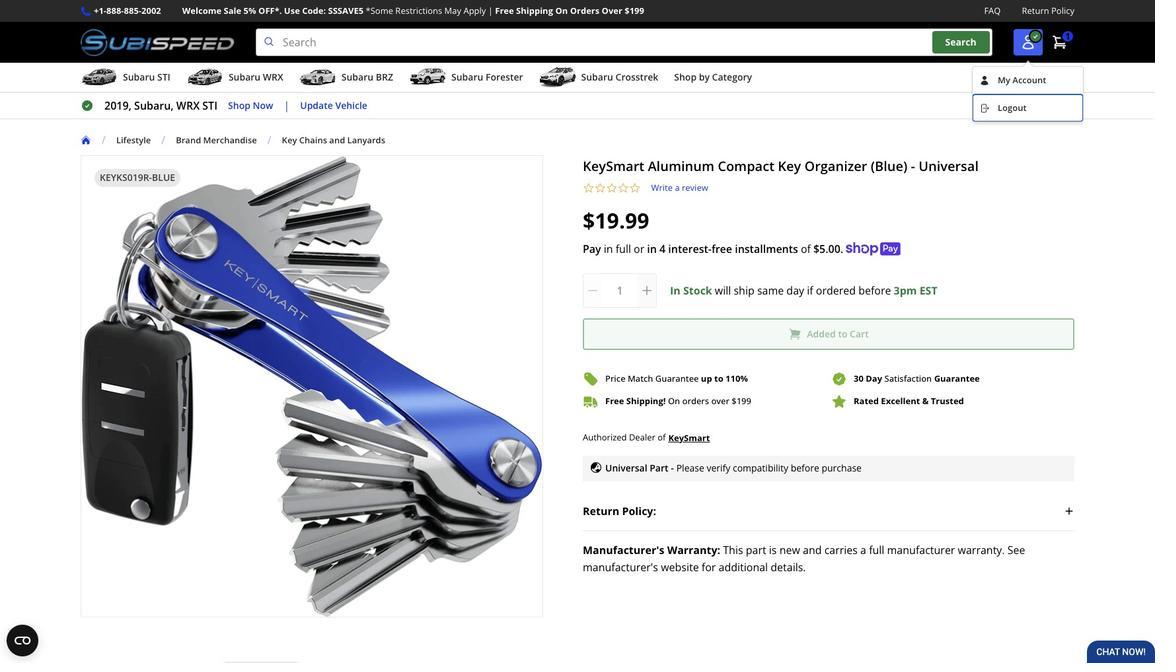 Task type: vqa. For each thing, say whether or not it's contained in the screenshot.
30
yes



Task type: locate. For each thing, give the bounding box(es) containing it.
0 horizontal spatial shop
[[228, 99, 250, 112]]

guarantee up free shipping! on orders over $199
[[656, 373, 699, 385]]

logout
[[998, 102, 1027, 114]]

a inside this part is new and carries a full manufacturer warranty. see manufacturer's website for additional details.
[[861, 543, 866, 557]]

/ right home icon
[[102, 133, 106, 147]]

1 guarantee from the left
[[656, 373, 699, 385]]

*some
[[366, 5, 393, 17]]

1 horizontal spatial |
[[488, 5, 493, 17]]

1 vertical spatial -
[[671, 462, 674, 474]]

return inside dropdown button
[[583, 504, 619, 518]]

0 horizontal spatial of
[[658, 432, 666, 444]]

and inside this part is new and carries a full manufacturer warranty. see manufacturer's website for additional details.
[[803, 543, 822, 557]]

a subaru crosstrek thumbnail image image
[[539, 67, 576, 87]]

compatibility
[[733, 462, 789, 474]]

1 vertical spatial of
[[658, 432, 666, 444]]

write
[[651, 182, 673, 194]]

0 vertical spatial of
[[801, 242, 811, 256]]

now
[[253, 99, 273, 112]]

1 vertical spatial before
[[791, 462, 819, 474]]

and right new
[[803, 543, 822, 557]]

0 horizontal spatial |
[[284, 99, 290, 113]]

0 horizontal spatial universal
[[605, 462, 647, 474]]

subaru for subaru wrx
[[229, 71, 261, 83]]

price
[[605, 373, 626, 385]]

use
[[284, 5, 300, 17]]

2 in from the left
[[647, 242, 657, 256]]

1 in from the left
[[604, 242, 613, 256]]

shop left the "now" in the top of the page
[[228, 99, 250, 112]]

match
[[628, 373, 653, 385]]

1 vertical spatial a
[[861, 543, 866, 557]]

return policy:
[[583, 504, 656, 518]]

website
[[661, 560, 699, 575]]

0 vertical spatial -
[[911, 157, 915, 175]]

3 empty star image from the left
[[629, 182, 641, 194]]

return for return policy:
[[583, 504, 619, 518]]

in stock will ship same day if ordered before 3pm est
[[670, 283, 938, 298]]

restrictions
[[395, 5, 442, 17]]

verify
[[707, 462, 731, 474]]

0 vertical spatial key
[[282, 134, 297, 146]]

apply
[[464, 5, 486, 17]]

subaru for subaru forester
[[451, 71, 483, 83]]

0 vertical spatial to
[[838, 328, 848, 340]]

keysmart link
[[668, 431, 710, 445]]

3 / from the left
[[268, 133, 271, 147]]

before left 3pm at the top right of the page
[[859, 283, 891, 298]]

wrx up the "now" in the top of the page
[[263, 71, 283, 83]]

a
[[675, 182, 680, 194], [861, 543, 866, 557]]

return left policy:
[[583, 504, 619, 518]]

keysmart up $19.99
[[583, 157, 645, 175]]

code:
[[302, 5, 326, 17]]

2 horizontal spatial empty star image
[[629, 182, 641, 194]]

3 subaru from the left
[[342, 71, 373, 83]]

subaru inside subaru brz dropdown button
[[342, 71, 373, 83]]

0 horizontal spatial return
[[583, 504, 619, 518]]

empty star image
[[583, 182, 595, 194], [606, 182, 618, 194], [629, 182, 641, 194]]

1 horizontal spatial before
[[859, 283, 891, 298]]

full left or
[[616, 242, 631, 256]]

/ left brand
[[161, 133, 165, 147]]

0 vertical spatial |
[[488, 5, 493, 17]]

free
[[495, 5, 514, 17], [605, 395, 624, 407]]

0 horizontal spatial in
[[604, 242, 613, 256]]

universal right (blue)
[[919, 157, 979, 175]]

return for return policy
[[1022, 5, 1049, 17]]

return policy
[[1022, 5, 1075, 17]]

dialog
[[972, 58, 1084, 122]]

subaru sti button
[[81, 66, 170, 92]]

1 horizontal spatial and
[[803, 543, 822, 557]]

sti up the 2019, subaru, wrx sti
[[157, 71, 170, 83]]

before left purchase
[[791, 462, 819, 474]]

subaru for subaru brz
[[342, 71, 373, 83]]

0 vertical spatial return
[[1022, 5, 1049, 17]]

0 vertical spatial wrx
[[263, 71, 283, 83]]

0 vertical spatial a
[[675, 182, 680, 194]]

5 subaru from the left
[[581, 71, 613, 83]]

logout button
[[973, 95, 1084, 122]]

0 vertical spatial before
[[859, 283, 891, 298]]

update vehicle button
[[300, 98, 367, 113]]

subaru left forester
[[451, 71, 483, 83]]

1 subaru from the left
[[123, 71, 155, 83]]

subaru up subaru,
[[123, 71, 155, 83]]

1 empty star image from the left
[[595, 182, 606, 194]]

shop inside shop now "link"
[[228, 99, 250, 112]]

0 horizontal spatial empty star image
[[595, 182, 606, 194]]

/ for key chains and lanyards
[[268, 133, 271, 147]]

- right part
[[671, 462, 674, 474]]

1 horizontal spatial universal
[[919, 157, 979, 175]]

1 horizontal spatial $199
[[732, 395, 751, 407]]

1 vertical spatial key
[[778, 157, 801, 175]]

return left policy
[[1022, 5, 1049, 17]]

pay
[[583, 242, 601, 256]]

shop left the by
[[674, 71, 697, 83]]

guarantee
[[656, 373, 699, 385], [934, 373, 980, 385]]

over
[[602, 5, 623, 17]]

a right write
[[675, 182, 680, 194]]

1 horizontal spatial empty star image
[[606, 182, 618, 194]]

0 horizontal spatial before
[[791, 462, 819, 474]]

0 vertical spatial free
[[495, 5, 514, 17]]

est
[[920, 283, 938, 298]]

keyks019r-
[[100, 171, 152, 184]]

keysmart up please
[[668, 432, 710, 444]]

full right carries
[[869, 543, 885, 557]]

1 vertical spatial and
[[803, 543, 822, 557]]

guarantee up the trusted
[[934, 373, 980, 385]]

open widget image
[[7, 625, 38, 657]]

decrement image
[[586, 284, 599, 297]]

off*.
[[258, 5, 282, 17]]

2 empty star image from the left
[[618, 182, 629, 194]]

shop
[[674, 71, 697, 83], [228, 99, 250, 112]]

sti
[[157, 71, 170, 83], [202, 99, 217, 113]]

search button
[[932, 31, 990, 53]]

1 horizontal spatial shop
[[674, 71, 697, 83]]

1 / from the left
[[102, 133, 106, 147]]

0 horizontal spatial $199
[[625, 5, 644, 17]]

subaru inside subaru forester dropdown button
[[451, 71, 483, 83]]

None number field
[[583, 273, 657, 308]]

in left the 4
[[647, 242, 657, 256]]

0 vertical spatial and
[[329, 134, 345, 146]]

0 horizontal spatial sti
[[157, 71, 170, 83]]

key right "compact" at the top
[[778, 157, 801, 175]]

lifestyle
[[116, 134, 151, 146]]

update vehicle
[[300, 99, 367, 112]]

| right the "now" in the top of the page
[[284, 99, 290, 113]]

of right dealer
[[658, 432, 666, 444]]

free right apply
[[495, 5, 514, 17]]

on left orders
[[555, 5, 568, 17]]

of left $5.00
[[801, 242, 811, 256]]

key
[[282, 134, 297, 146], [778, 157, 801, 175]]

subaru inside subaru sti dropdown button
[[123, 71, 155, 83]]

1 vertical spatial sti
[[202, 99, 217, 113]]

carries
[[825, 543, 858, 557]]

a subaru sti thumbnail image image
[[81, 67, 118, 87]]

0 vertical spatial sti
[[157, 71, 170, 83]]

sti down 'a subaru wrx thumbnail image'
[[202, 99, 217, 113]]

subaru
[[123, 71, 155, 83], [229, 71, 261, 83], [342, 71, 373, 83], [451, 71, 483, 83], [581, 71, 613, 83]]

ordered
[[816, 283, 856, 298]]

return
[[1022, 5, 1049, 17], [583, 504, 619, 518]]

4 subaru from the left
[[451, 71, 483, 83]]

dialog containing my account
[[972, 58, 1084, 122]]

0 horizontal spatial full
[[616, 242, 631, 256]]

this
[[723, 543, 743, 557]]

0 horizontal spatial empty star image
[[583, 182, 595, 194]]

1 horizontal spatial keysmart
[[668, 432, 710, 444]]

/ down the "now" in the top of the page
[[268, 133, 271, 147]]

1 horizontal spatial return
[[1022, 5, 1049, 17]]

to right up on the bottom right
[[714, 373, 724, 385]]

(blue)
[[871, 157, 908, 175]]

2002
[[141, 5, 161, 17]]

1 horizontal spatial full
[[869, 543, 885, 557]]

empty star image
[[595, 182, 606, 194], [618, 182, 629, 194]]

cart
[[850, 328, 869, 340]]

shop now
[[228, 99, 273, 112]]

subaru for subaru crosstrek
[[581, 71, 613, 83]]

0 vertical spatial keysmart
[[583, 157, 645, 175]]

write a review link
[[651, 182, 708, 194]]

2 horizontal spatial /
[[268, 133, 271, 147]]

and right chains
[[329, 134, 345, 146]]

universal
[[919, 157, 979, 175], [605, 462, 647, 474]]

increment image
[[640, 284, 654, 297]]

1 horizontal spatial in
[[647, 242, 657, 256]]

1 horizontal spatial on
[[668, 395, 680, 407]]

1 horizontal spatial to
[[838, 328, 848, 340]]

1 vertical spatial return
[[583, 504, 619, 518]]

my account link
[[973, 67, 1084, 94]]

subaru up shop now
[[229, 71, 261, 83]]

in right the pay
[[604, 242, 613, 256]]

0 vertical spatial $199
[[625, 5, 644, 17]]

full inside this part is new and carries a full manufacturer warranty. see manufacturer's website for additional details.
[[869, 543, 885, 557]]

1 vertical spatial keysmart
[[668, 432, 710, 444]]

2 / from the left
[[161, 133, 165, 147]]

subaru inside 'subaru wrx' dropdown button
[[229, 71, 261, 83]]

0 horizontal spatial on
[[555, 5, 568, 17]]

| right apply
[[488, 5, 493, 17]]

0 horizontal spatial free
[[495, 5, 514, 17]]

|
[[488, 5, 493, 17], [284, 99, 290, 113]]

- right (blue)
[[911, 157, 915, 175]]

a subaru forester thumbnail image image
[[409, 67, 446, 87]]

a right carries
[[861, 543, 866, 557]]

0 horizontal spatial to
[[714, 373, 724, 385]]

1 vertical spatial shop
[[228, 99, 250, 112]]

0 horizontal spatial guarantee
[[656, 373, 699, 385]]

0 vertical spatial universal
[[919, 157, 979, 175]]

keysmart inside authorized dealer of keysmart
[[668, 432, 710, 444]]

key left chains
[[282, 134, 297, 146]]

2 subaru from the left
[[229, 71, 261, 83]]

to
[[838, 328, 848, 340], [714, 373, 724, 385]]

1 vertical spatial full
[[869, 543, 885, 557]]

/ for lifestyle
[[102, 133, 106, 147]]

satisfaction
[[885, 373, 932, 385]]

additional
[[719, 560, 768, 575]]

wrx down 'a subaru wrx thumbnail image'
[[176, 99, 200, 113]]

1 horizontal spatial wrx
[[263, 71, 283, 83]]

1 horizontal spatial /
[[161, 133, 165, 147]]

keyks019r-blue
[[100, 171, 175, 184]]

3pm
[[894, 283, 917, 298]]

subaru forester button
[[409, 66, 523, 92]]

0 horizontal spatial /
[[102, 133, 106, 147]]

1 horizontal spatial a
[[861, 543, 866, 557]]

subaru brz button
[[299, 66, 393, 92]]

added to cart
[[807, 328, 869, 340]]

review
[[682, 182, 708, 194]]

on
[[555, 5, 568, 17], [668, 395, 680, 407]]

brand merchandise
[[176, 134, 257, 146]]

1 horizontal spatial empty star image
[[618, 182, 629, 194]]

0 horizontal spatial wrx
[[176, 99, 200, 113]]

shop by category
[[674, 71, 752, 83]]

shop inside shop by category dropdown button
[[674, 71, 697, 83]]

part
[[746, 543, 766, 557]]

on left the orders
[[668, 395, 680, 407]]

0 vertical spatial shop
[[674, 71, 697, 83]]

lifestyle link
[[116, 134, 161, 146], [116, 134, 151, 146]]

new
[[780, 543, 800, 557]]

1 vertical spatial |
[[284, 99, 290, 113]]

1 vertical spatial free
[[605, 395, 624, 407]]

1 horizontal spatial guarantee
[[934, 373, 980, 385]]

compact
[[718, 157, 775, 175]]

for
[[702, 560, 716, 575]]

subaru left "crosstrek"
[[581, 71, 613, 83]]

crosstrek
[[616, 71, 658, 83]]

universal part - please verify compatibility before purchase
[[605, 462, 862, 474]]

1 vertical spatial $199
[[732, 395, 751, 407]]

if
[[807, 283, 813, 298]]

to left cart
[[838, 328, 848, 340]]

organizer
[[805, 157, 867, 175]]

1 vertical spatial universal
[[605, 462, 647, 474]]

0 vertical spatial on
[[555, 5, 568, 17]]

0 horizontal spatial keysmart
[[583, 157, 645, 175]]

wrx inside dropdown button
[[263, 71, 283, 83]]

free down price
[[605, 395, 624, 407]]

subaru inside dropdown button
[[581, 71, 613, 83]]

universal left part
[[605, 462, 647, 474]]

faq
[[984, 5, 1001, 17]]

subaru left brz
[[342, 71, 373, 83]]

30
[[854, 373, 864, 385]]

1 horizontal spatial sti
[[202, 99, 217, 113]]

1 vertical spatial wrx
[[176, 99, 200, 113]]

/
[[102, 133, 106, 147], [161, 133, 165, 147], [268, 133, 271, 147]]



Task type: describe. For each thing, give the bounding box(es) containing it.
this part is new and carries a full manufacturer warranty. see manufacturer's website for additional details.
[[583, 543, 1025, 575]]

a subaru brz thumbnail image image
[[299, 67, 336, 87]]

30 day satisfaction guarantee
[[854, 373, 980, 385]]

will
[[715, 283, 731, 298]]

1 vertical spatial to
[[714, 373, 724, 385]]

subaru,
[[134, 99, 174, 113]]

faq link
[[984, 4, 1001, 18]]

orders
[[570, 5, 600, 17]]

added to cart button
[[583, 318, 1075, 350]]

brand
[[176, 134, 201, 146]]

1 vertical spatial on
[[668, 395, 680, 407]]

subaru wrx button
[[186, 66, 283, 92]]

1 empty star image from the left
[[583, 182, 595, 194]]

1 horizontal spatial of
[[801, 242, 811, 256]]

see
[[1008, 543, 1025, 557]]

part
[[650, 462, 669, 474]]

0 horizontal spatial a
[[675, 182, 680, 194]]

search input field
[[256, 29, 993, 56]]

of inside authorized dealer of keysmart
[[658, 432, 666, 444]]

shipping!
[[626, 395, 666, 407]]

$5.00
[[814, 242, 841, 256]]

shop by category button
[[674, 66, 752, 92]]

/ for brand merchandise
[[161, 133, 165, 147]]

+1-
[[94, 5, 106, 17]]

lifestyle link down the 2019,
[[116, 134, 151, 146]]

warranty.
[[958, 543, 1005, 557]]

sale
[[224, 5, 241, 17]]

1
[[1065, 30, 1071, 43]]

welcome
[[182, 5, 222, 17]]

2 empty star image from the left
[[606, 182, 618, 194]]

1 horizontal spatial key
[[778, 157, 801, 175]]

category
[[712, 71, 752, 83]]

ship
[[734, 283, 755, 298]]

over
[[711, 395, 730, 407]]

day
[[787, 283, 804, 298]]

rated excellent & trusted
[[854, 395, 964, 407]]

in
[[670, 283, 681, 298]]

shop for shop now
[[228, 99, 250, 112]]

home image
[[81, 135, 91, 145]]

0 horizontal spatial -
[[671, 462, 674, 474]]

shipping
[[516, 5, 553, 17]]

may
[[445, 5, 461, 17]]

sti inside dropdown button
[[157, 71, 170, 83]]

1 horizontal spatial free
[[605, 395, 624, 407]]

merchandise
[[203, 134, 257, 146]]

+1-888-885-2002
[[94, 5, 161, 17]]

manufacturer
[[887, 543, 955, 557]]

subaru for subaru sti
[[123, 71, 155, 83]]

policy:
[[622, 504, 656, 518]]

manufacturer's warranty:
[[583, 543, 721, 557]]

installments
[[735, 242, 798, 256]]

subaru crosstrek button
[[539, 66, 658, 92]]

trusted
[[931, 395, 964, 407]]

authorized dealer of keysmart
[[583, 432, 710, 444]]

return policy: button
[[583, 492, 1075, 530]]

2019, subaru, wrx sti
[[104, 99, 217, 113]]

subaru sti
[[123, 71, 170, 83]]

+1-888-885-2002 link
[[94, 4, 161, 18]]

2 guarantee from the left
[[934, 373, 980, 385]]

sssave5
[[328, 5, 364, 17]]

welcome sale 5% off*. use code: sssave5 *some restrictions may apply | free shipping on orders over $199
[[182, 5, 644, 17]]

vehicle
[[335, 99, 367, 112]]

or
[[634, 242, 645, 256]]

a subaru wrx thumbnail image image
[[186, 67, 223, 87]]

stock
[[683, 283, 712, 298]]

shop pay image
[[846, 242, 901, 256]]

subaru wrx
[[229, 71, 283, 83]]

free
[[712, 242, 732, 256]]

search
[[945, 36, 977, 48]]

warranty:
[[667, 543, 721, 557]]

please
[[677, 462, 704, 474]]

lifestyle link down subaru,
[[116, 134, 161, 146]]

885-
[[124, 5, 141, 17]]

aluminum
[[648, 157, 714, 175]]

added
[[807, 328, 836, 340]]

&
[[922, 395, 929, 407]]

forester
[[486, 71, 523, 83]]

to inside added to cart button
[[838, 328, 848, 340]]

lanyards
[[347, 134, 385, 146]]

my account
[[998, 74, 1047, 86]]

1 horizontal spatial -
[[911, 157, 915, 175]]

110%
[[726, 373, 748, 385]]

manufacturer's
[[583, 543, 665, 557]]

$19.99
[[583, 206, 649, 234]]

888-
[[106, 5, 124, 17]]

day
[[866, 373, 882, 385]]

5%
[[244, 5, 256, 17]]

subaru forester
[[451, 71, 523, 83]]

shop for shop by category
[[674, 71, 697, 83]]

account
[[1013, 74, 1047, 86]]

rated
[[854, 395, 879, 407]]

excellent
[[881, 395, 920, 407]]

purchase
[[822, 462, 862, 474]]

brz
[[376, 71, 393, 83]]

0 horizontal spatial key
[[282, 134, 297, 146]]

subispeed logo image
[[81, 29, 235, 56]]

0 horizontal spatial and
[[329, 134, 345, 146]]

0 vertical spatial full
[[616, 242, 631, 256]]

up
[[701, 373, 712, 385]]

chains
[[299, 134, 327, 146]]

details.
[[771, 560, 806, 575]]

return policy link
[[1022, 4, 1075, 18]]



